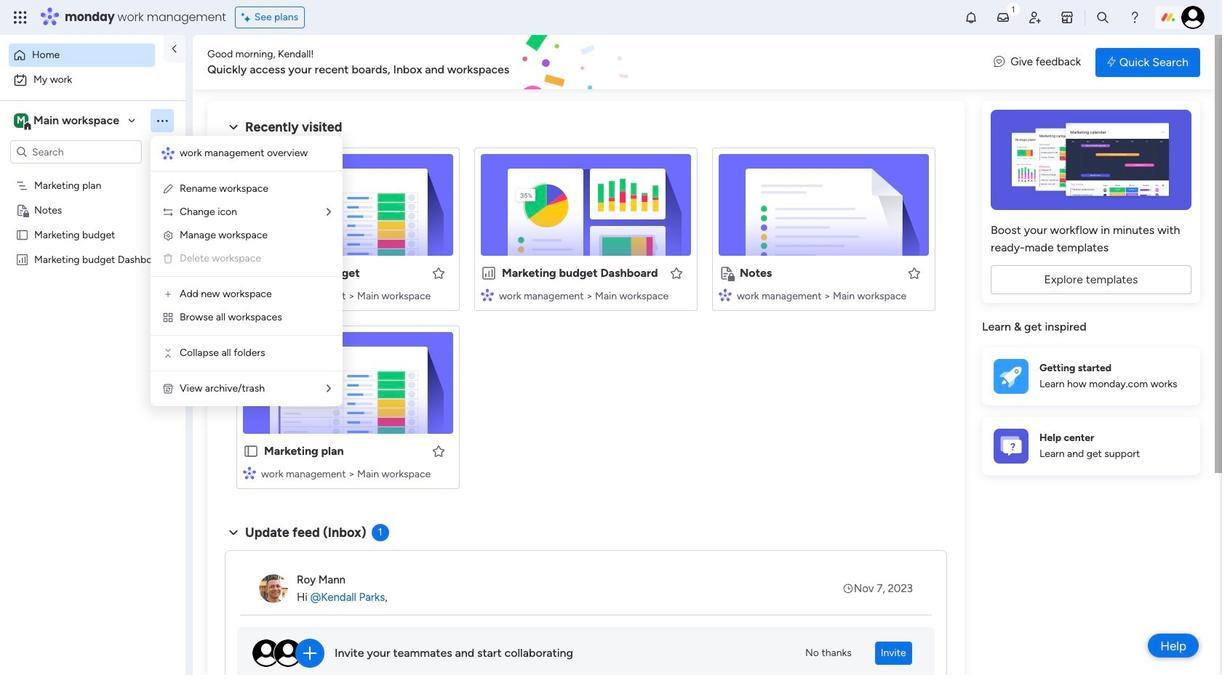 Task type: vqa. For each thing, say whether or not it's contained in the screenshot.
Activate button corresponding to Widgets ids in dashboards
no



Task type: locate. For each thing, give the bounding box(es) containing it.
help image
[[1128, 10, 1142, 25]]

0 horizontal spatial add to favorites image
[[431, 444, 446, 459]]

public board image up public dashboard icon in the top of the page
[[15, 228, 29, 242]]

menu
[[151, 136, 343, 407]]

roy mann image
[[259, 575, 288, 604]]

option
[[9, 44, 155, 67], [9, 68, 177, 92], [0, 172, 186, 175]]

help center element
[[982, 417, 1200, 475]]

close recently visited image
[[225, 119, 242, 136]]

notifications image
[[964, 10, 979, 25]]

add to favorites image
[[669, 266, 684, 280], [907, 266, 922, 280], [431, 444, 446, 459]]

monday marketplace image
[[1060, 10, 1075, 25]]

1 image
[[1007, 1, 1020, 17]]

public board image
[[15, 228, 29, 242], [243, 266, 259, 282]]

private board image
[[719, 266, 735, 282]]

v2 user feedback image
[[994, 54, 1005, 70]]

public dashboard image
[[15, 252, 29, 266]]

1 horizontal spatial add to favorites image
[[669, 266, 684, 280]]

list arrow image
[[327, 207, 331, 218]]

public board image up the component image
[[243, 266, 259, 282]]

public board image
[[243, 444, 259, 460]]

select product image
[[13, 10, 28, 25]]

getting started element
[[982, 347, 1200, 406]]

menu item
[[162, 250, 331, 268]]

1 element
[[372, 525, 389, 542]]

browse all workspaces image
[[162, 312, 174, 324]]

0 vertical spatial public board image
[[15, 228, 29, 242]]

add to favorites image
[[431, 266, 446, 280]]

kendall parks image
[[1182, 6, 1205, 29]]

workspace options image
[[155, 113, 170, 128]]

2 vertical spatial option
[[0, 172, 186, 175]]

component image
[[243, 288, 256, 302]]

add to favorites image for public board icon
[[431, 444, 446, 459]]

1 horizontal spatial public board image
[[243, 266, 259, 282]]

0 horizontal spatial public board image
[[15, 228, 29, 242]]

2 horizontal spatial add to favorites image
[[907, 266, 922, 280]]

list box
[[0, 170, 186, 468]]

1 vertical spatial option
[[9, 68, 177, 92]]



Task type: describe. For each thing, give the bounding box(es) containing it.
update feed image
[[996, 10, 1011, 25]]

workspace image
[[14, 113, 28, 129]]

0 vertical spatial option
[[9, 44, 155, 67]]

delete workspace image
[[162, 253, 174, 265]]

1 vertical spatial public board image
[[243, 266, 259, 282]]

public dashboard image
[[481, 266, 497, 282]]

view archive/trash image
[[162, 383, 174, 395]]

collapse all folders image
[[162, 348, 174, 359]]

v2 bolt switch image
[[1107, 54, 1116, 70]]

see plans image
[[241, 9, 254, 25]]

invite members image
[[1028, 10, 1043, 25]]

rename workspace image
[[162, 183, 174, 195]]

add to favorites image for private board image
[[907, 266, 922, 280]]

close update feed (inbox) image
[[225, 525, 242, 542]]

change icon image
[[162, 207, 174, 218]]

list arrow image
[[327, 384, 331, 394]]

private board image
[[15, 203, 29, 217]]

Search in workspace field
[[31, 144, 122, 160]]

search everything image
[[1096, 10, 1110, 25]]

workspace selection element
[[14, 112, 122, 131]]

add to favorites image for public dashboard image
[[669, 266, 684, 280]]

manage workspace image
[[162, 230, 174, 242]]

templates image image
[[995, 110, 1187, 210]]

add new workspace image
[[162, 289, 174, 300]]

quick search results list box
[[225, 136, 947, 507]]



